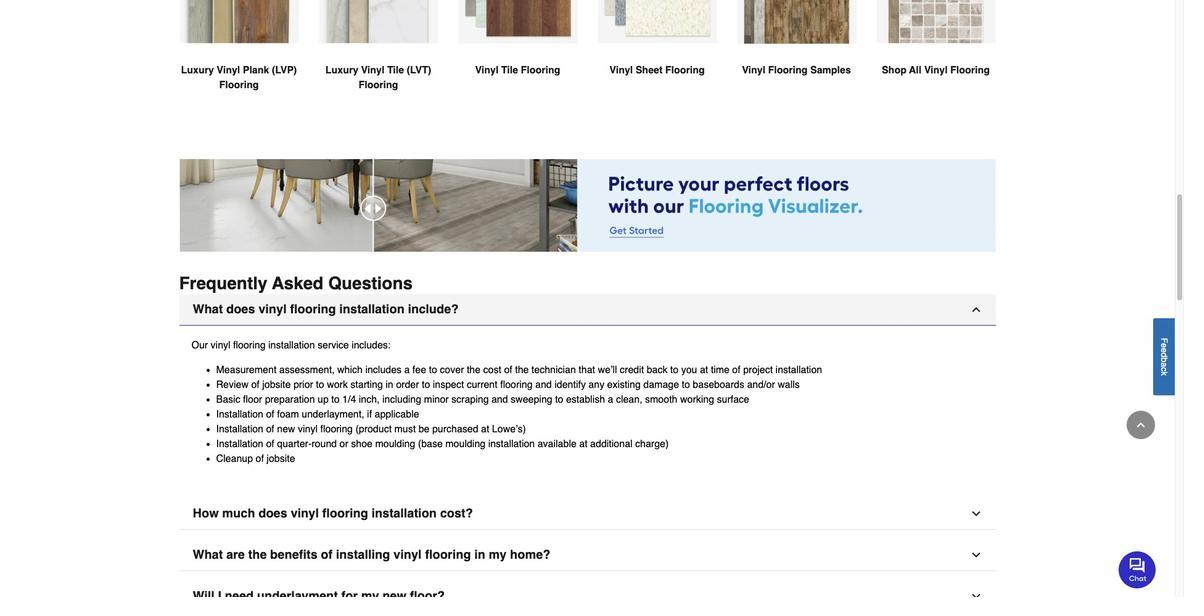 Task type: describe. For each thing, give the bounding box(es) containing it.
flooring up the measurement at the bottom of the page
[[233, 340, 266, 351]]

5 vinyl from the left
[[742, 65, 765, 76]]

establish
[[566, 394, 605, 405]]

shop
[[882, 65, 907, 76]]

installation left cost?
[[372, 506, 437, 520]]

(lvp)
[[272, 65, 297, 76]]

vinyl right installing
[[394, 547, 422, 562]]

our vinyl flooring installation service includes:
[[192, 340, 391, 351]]

be
[[419, 423, 430, 435]]

basic
[[216, 394, 240, 405]]

picture your perfect floors with our flooring visualizer. get started. image
[[179, 159, 996, 252]]

vinyl inside the measurement assessment, which includes a fee to cover the cost of the technician that we'll credit back to you at time of project installation review of jobsite prior to work starting in order to inspect current flooring and identify any existing damage to baseboards and/or walls basic floor preparation up to 1/4 inch, including minor scraping and sweeping to establish a clean, smooth working surface installation of foam underlayment, if applicable installation of new vinyl flooring (product must be purchased at lowe's) installation of quarter-round or shoe moulding (base moulding installation available at additional charge) cleanup of jobsite
[[298, 423, 318, 435]]

vinyl flooring samples link
[[737, 0, 856, 107]]

frequently
[[179, 273, 267, 293]]

1/4
[[342, 394, 356, 405]]

flooring inside luxury vinyl plank (lvp) flooring
[[219, 80, 259, 91]]

what for what does vinyl flooring installation include?
[[193, 302, 223, 316]]

current
[[467, 379, 498, 390]]

or
[[340, 438, 348, 449]]

minor
[[424, 394, 449, 405]]

service
[[318, 340, 349, 351]]

in inside the measurement assessment, which includes a fee to cover the cost of the technician that we'll credit back to you at time of project installation review of jobsite prior to work starting in order to inspect current flooring and identify any existing damage to baseboards and/or walls basic floor preparation up to 1/4 inch, including minor scraping and sweeping to establish a clean, smooth working surface installation of foam underlayment, if applicable installation of new vinyl flooring (product must be purchased at lowe's) installation of quarter-round or shoe moulding (base moulding installation available at additional charge) cleanup of jobsite
[[386, 379, 393, 390]]

luxury vinyl tile (lvt) flooring
[[325, 65, 431, 91]]

installation up walls
[[776, 364, 822, 375]]

of up floor
[[251, 379, 259, 390]]

of right "time"
[[732, 364, 741, 375]]

surface
[[717, 394, 749, 405]]

samples
[[810, 65, 851, 76]]

vinyl tile flooring link
[[458, 0, 578, 107]]

work
[[327, 379, 348, 390]]

scroll to top element
[[1127, 411, 1155, 439]]

to left the you
[[670, 364, 679, 375]]

chat invite button image
[[1119, 551, 1156, 588]]

identify
[[555, 379, 586, 390]]

frequently asked questions
[[179, 273, 413, 293]]

(lvt)
[[407, 65, 431, 76]]

to down the you
[[682, 379, 690, 390]]

chevron down image for how much does vinyl flooring installation cost?
[[970, 507, 982, 520]]

vinyl inside luxury vinyl plank (lvp) flooring
[[217, 65, 240, 76]]

purchased
[[432, 423, 478, 435]]

luxury vinyl plank (lvp) flooring
[[181, 65, 297, 91]]

vinyl sheet flooring link
[[597, 0, 717, 107]]

what does vinyl flooring installation include? button
[[179, 294, 996, 325]]

baseboards
[[693, 379, 744, 390]]

clean,
[[616, 394, 642, 405]]

applicable
[[375, 409, 419, 420]]

1 installation from the top
[[216, 409, 263, 420]]

of left foam
[[266, 409, 274, 420]]

measurement
[[216, 364, 277, 375]]

how much does vinyl flooring installation cost? button
[[179, 498, 996, 530]]

to down the fee
[[422, 379, 430, 390]]

of right cost
[[504, 364, 512, 375]]

cover
[[440, 364, 464, 375]]

we'll
[[598, 364, 617, 375]]

damage
[[643, 379, 679, 390]]

vinyl flooring samples
[[742, 65, 851, 76]]

to right up
[[331, 394, 340, 405]]

2 horizontal spatial the
[[515, 364, 529, 375]]

are
[[226, 547, 245, 562]]

floor
[[243, 394, 262, 405]]

includes
[[365, 364, 402, 375]]

round
[[312, 438, 337, 449]]

flooring up installing
[[322, 506, 368, 520]]

0 horizontal spatial at
[[481, 423, 489, 435]]

asked
[[272, 273, 323, 293]]

quarter-
[[277, 438, 312, 449]]

in inside button
[[474, 547, 485, 562]]

benefits
[[270, 547, 317, 562]]

vinyl tile flooring
[[475, 65, 560, 76]]

assessment,
[[279, 364, 335, 375]]

6 vinyl from the left
[[924, 65, 948, 76]]

much
[[222, 506, 255, 520]]

1 horizontal spatial the
[[467, 364, 481, 375]]

an assortment of vinyl tile flooring samples. image
[[458, 0, 578, 44]]

scraping
[[451, 394, 489, 405]]

to down identify
[[555, 394, 563, 405]]

1 horizontal spatial at
[[579, 438, 588, 449]]

all
[[909, 65, 922, 76]]

include?
[[408, 302, 459, 316]]

flooring down the underlayment,
[[320, 423, 353, 435]]

that
[[579, 364, 595, 375]]

vinyl down frequently asked questions
[[259, 302, 287, 316]]

foam
[[277, 409, 299, 420]]

which
[[337, 364, 363, 375]]

plank
[[243, 65, 269, 76]]

luxury vinyl tile (lvt) flooring link
[[319, 0, 438, 122]]

the inside button
[[248, 547, 267, 562]]

installation down lowe's)
[[488, 438, 535, 449]]

1 vertical spatial jobsite
[[267, 453, 295, 464]]

order
[[396, 379, 419, 390]]

includes:
[[352, 340, 391, 351]]

questions
[[328, 273, 413, 293]]

starting
[[351, 379, 383, 390]]

f
[[1159, 338, 1169, 343]]

of left new
[[266, 423, 274, 435]]

of inside button
[[321, 547, 333, 562]]

(product
[[355, 423, 392, 435]]

2 tile from the left
[[501, 65, 518, 76]]



Task type: vqa. For each thing, say whether or not it's contained in the screenshot.
HOME?
yes



Task type: locate. For each thing, give the bounding box(es) containing it.
0 vertical spatial jobsite
[[262, 379, 291, 390]]

cleanup
[[216, 453, 253, 464]]

luxury inside luxury vinyl plank (lvp) flooring
[[181, 65, 214, 76]]

at right the you
[[700, 364, 708, 375]]

measurement assessment, which includes a fee to cover the cost of the technician that we'll credit back to you at time of project installation review of jobsite prior to work starting in order to inspect current flooring and identify any existing damage to baseboards and/or walls basic floor preparation up to 1/4 inch, including minor scraping and sweeping to establish a clean, smooth working surface installation of foam underlayment, if applicable installation of new vinyl flooring (product must be purchased at lowe's) installation of quarter-round or shoe moulding (base moulding installation available at additional charge) cleanup of jobsite
[[216, 364, 822, 464]]

1 what from the top
[[193, 302, 223, 316]]

fee
[[413, 364, 426, 375]]

1 vertical spatial in
[[474, 547, 485, 562]]

1 vertical spatial installation
[[216, 423, 263, 435]]

0 horizontal spatial an assortment of vinyl flooring samples. image
[[737, 0, 856, 44]]

2 an assortment of vinyl flooring samples. image from the left
[[876, 0, 996, 44]]

chevron down image for what are the benefits of installing vinyl flooring in my home?
[[970, 549, 982, 561]]

smooth
[[645, 394, 678, 405]]

b
[[1159, 357, 1169, 362]]

the up "current"
[[467, 364, 481, 375]]

an assortment of vinyl flooring samples. image
[[737, 0, 856, 44], [876, 0, 996, 44]]

including
[[382, 394, 421, 405]]

2 vertical spatial at
[[579, 438, 588, 449]]

an assortment of vinyl flooring samples. image for vinyl
[[876, 0, 996, 44]]

installation up the assessment,
[[268, 340, 315, 351]]

a up k on the right bottom of the page
[[1159, 362, 1169, 367]]

what left are
[[193, 547, 223, 562]]

luxury for luxury vinyl plank (lvp) flooring
[[181, 65, 214, 76]]

to up up
[[316, 379, 324, 390]]

if
[[367, 409, 372, 420]]

0 horizontal spatial moulding
[[375, 438, 415, 449]]

2 luxury from the left
[[325, 65, 358, 76]]

moulding down purchased
[[445, 438, 486, 449]]

an assortment of vinyl flooring samples. image up shop all vinyl flooring at top right
[[876, 0, 996, 44]]

what for what are the benefits of installing vinyl flooring in my home?
[[193, 547, 223, 562]]

chevron up image
[[970, 303, 982, 316]]

and down technician
[[535, 379, 552, 390]]

what
[[193, 302, 223, 316], [193, 547, 223, 562]]

f e e d b a c k
[[1159, 338, 1169, 376]]

c
[[1159, 367, 1169, 371]]

flooring
[[290, 302, 336, 316], [233, 340, 266, 351], [500, 379, 533, 390], [320, 423, 353, 435], [322, 506, 368, 520], [425, 547, 471, 562]]

an assortment of luxury vinyl plank flooring samples. image
[[179, 0, 299, 44]]

2 horizontal spatial at
[[700, 364, 708, 375]]

vinyl right our
[[211, 340, 230, 351]]

to
[[429, 364, 437, 375], [670, 364, 679, 375], [316, 379, 324, 390], [422, 379, 430, 390], [682, 379, 690, 390], [331, 394, 340, 405], [555, 394, 563, 405]]

and
[[535, 379, 552, 390], [492, 394, 508, 405]]

tile down an assortment of vinyl tile flooring samples. image
[[501, 65, 518, 76]]

cost?
[[440, 506, 473, 520]]

to right the fee
[[429, 364, 437, 375]]

0 horizontal spatial does
[[226, 302, 255, 316]]

a left clean,
[[608, 394, 613, 405]]

1 vertical spatial and
[[492, 394, 508, 405]]

1 horizontal spatial an assortment of vinyl flooring samples. image
[[876, 0, 996, 44]]

2 moulding from the left
[[445, 438, 486, 449]]

2 installation from the top
[[216, 423, 263, 435]]

0 vertical spatial at
[[700, 364, 708, 375]]

f e e d b a c k button
[[1153, 318, 1175, 395]]

chevron up image
[[1135, 419, 1147, 431]]

1 horizontal spatial in
[[474, 547, 485, 562]]

how
[[193, 506, 219, 520]]

project
[[743, 364, 773, 375]]

1 chevron down image from the top
[[970, 507, 982, 520]]

cost
[[483, 364, 501, 375]]

1 vertical spatial does
[[259, 506, 287, 520]]

an assortment of luxury vinyl tile flooring samples. image
[[319, 0, 438, 44]]

(base
[[418, 438, 443, 449]]

jobsite
[[262, 379, 291, 390], [267, 453, 295, 464]]

installation down questions
[[339, 302, 405, 316]]

an assortment of vinyl flooring samples. image for samples
[[737, 0, 856, 44]]

flooring down asked
[[290, 302, 336, 316]]

1 vinyl from the left
[[217, 65, 240, 76]]

shoe
[[351, 438, 373, 449]]

0 horizontal spatial a
[[404, 364, 410, 375]]

must
[[394, 423, 416, 435]]

review
[[216, 379, 249, 390]]

sweeping
[[511, 394, 552, 405]]

flooring up "sweeping" in the left bottom of the page
[[500, 379, 533, 390]]

1 horizontal spatial tile
[[501, 65, 518, 76]]

does down frequently on the top left of the page
[[226, 302, 255, 316]]

e up d
[[1159, 343, 1169, 348]]

lowe's)
[[492, 423, 526, 435]]

0 vertical spatial what
[[193, 302, 223, 316]]

1 horizontal spatial does
[[259, 506, 287, 520]]

e
[[1159, 343, 1169, 348], [1159, 348, 1169, 352]]

luxury left plank
[[181, 65, 214, 76]]

what are the benefits of installing vinyl flooring in my home? button
[[179, 539, 996, 571]]

a inside button
[[1159, 362, 1169, 367]]

vinyl up quarter- on the bottom left of page
[[298, 423, 318, 435]]

1 e from the top
[[1159, 343, 1169, 348]]

tile left the (lvt)
[[387, 65, 404, 76]]

k
[[1159, 371, 1169, 376]]

1 vertical spatial chevron down image
[[970, 549, 982, 561]]

a
[[1159, 362, 1169, 367], [404, 364, 410, 375], [608, 394, 613, 405]]

2 horizontal spatial a
[[1159, 362, 1169, 367]]

jobsite up preparation
[[262, 379, 291, 390]]

2 e from the top
[[1159, 348, 1169, 352]]

technician
[[532, 364, 576, 375]]

how much does vinyl flooring installation cost?
[[193, 506, 473, 520]]

existing
[[607, 379, 641, 390]]

0 horizontal spatial and
[[492, 394, 508, 405]]

2 chevron down image from the top
[[970, 549, 982, 561]]

tile
[[387, 65, 404, 76], [501, 65, 518, 76]]

0 horizontal spatial in
[[386, 379, 393, 390]]

flooring down cost?
[[425, 547, 471, 562]]

what down frequently on the top left of the page
[[193, 302, 223, 316]]

0 horizontal spatial tile
[[387, 65, 404, 76]]

vinyl up benefits
[[291, 506, 319, 520]]

2 vertical spatial chevron down image
[[970, 590, 982, 597]]

up
[[318, 394, 329, 405]]

in
[[386, 379, 393, 390], [474, 547, 485, 562]]

of right cleanup
[[256, 453, 264, 464]]

0 vertical spatial installation
[[216, 409, 263, 420]]

vinyl
[[259, 302, 287, 316], [211, 340, 230, 351], [298, 423, 318, 435], [291, 506, 319, 520], [394, 547, 422, 562]]

and down "current"
[[492, 394, 508, 405]]

1 an assortment of vinyl flooring samples. image from the left
[[737, 0, 856, 44]]

sheet
[[636, 65, 663, 76]]

inspect
[[433, 379, 464, 390]]

you
[[681, 364, 697, 375]]

luxury for luxury vinyl tile (lvt) flooring
[[325, 65, 358, 76]]

0 vertical spatial and
[[535, 379, 552, 390]]

an assortment of vinyl flooring samples. image up vinyl flooring samples at the top right of page
[[737, 0, 856, 44]]

1 tile from the left
[[387, 65, 404, 76]]

what does vinyl flooring installation include?
[[193, 302, 459, 316]]

preparation
[[265, 394, 315, 405]]

what are the benefits of installing vinyl flooring in my home?
[[193, 547, 550, 562]]

my
[[489, 547, 507, 562]]

back
[[647, 364, 668, 375]]

luxury
[[181, 65, 214, 76], [325, 65, 358, 76]]

3 installation from the top
[[216, 438, 263, 449]]

and/or
[[747, 379, 775, 390]]

credit
[[620, 364, 644, 375]]

1 vertical spatial at
[[481, 423, 489, 435]]

at right available
[[579, 438, 588, 449]]

tile inside luxury vinyl tile (lvt) flooring
[[387, 65, 404, 76]]

2 vinyl from the left
[[361, 65, 385, 76]]

vinyl sheet flooring
[[610, 65, 705, 76]]

our
[[192, 340, 208, 351]]

of right benefits
[[321, 547, 333, 562]]

moulding
[[375, 438, 415, 449], [445, 438, 486, 449]]

shop all vinyl flooring link
[[876, 0, 996, 107]]

0 vertical spatial chevron down image
[[970, 507, 982, 520]]

1 horizontal spatial and
[[535, 379, 552, 390]]

does right much
[[259, 506, 287, 520]]

a left the fee
[[404, 364, 410, 375]]

luxury inside luxury vinyl tile (lvt) flooring
[[325, 65, 358, 76]]

chevron down image inside what are the benefits of installing vinyl flooring in my home? button
[[970, 549, 982, 561]]

4 vinyl from the left
[[610, 65, 633, 76]]

the
[[467, 364, 481, 375], [515, 364, 529, 375], [248, 547, 267, 562]]

2 vertical spatial installation
[[216, 438, 263, 449]]

prior
[[294, 379, 313, 390]]

0 horizontal spatial luxury
[[181, 65, 214, 76]]

flooring inside luxury vinyl tile (lvt) flooring
[[359, 80, 398, 91]]

d
[[1159, 352, 1169, 357]]

does
[[226, 302, 255, 316], [259, 506, 287, 520]]

3 vinyl from the left
[[475, 65, 499, 76]]

an assortment of vinyl sheet flooring samples. image
[[597, 0, 717, 44]]

vinyl inside luxury vinyl tile (lvt) flooring
[[361, 65, 385, 76]]

working
[[680, 394, 714, 405]]

underlayment,
[[302, 409, 364, 420]]

home?
[[510, 547, 550, 562]]

at left lowe's)
[[481, 423, 489, 435]]

1 moulding from the left
[[375, 438, 415, 449]]

3 chevron down image from the top
[[970, 590, 982, 597]]

luxury right the (lvp)
[[325, 65, 358, 76]]

2 what from the top
[[193, 547, 223, 562]]

shop all vinyl flooring
[[882, 65, 990, 76]]

1 horizontal spatial luxury
[[325, 65, 358, 76]]

walls
[[778, 379, 800, 390]]

in down includes
[[386, 379, 393, 390]]

chevron down image
[[970, 507, 982, 520], [970, 549, 982, 561], [970, 590, 982, 597]]

moulding down must
[[375, 438, 415, 449]]

new
[[277, 423, 295, 435]]

any
[[589, 379, 605, 390]]

jobsite down quarter- on the bottom left of page
[[267, 453, 295, 464]]

1 horizontal spatial a
[[608, 394, 613, 405]]

chevron down image inside how much does vinyl flooring installation cost? button
[[970, 507, 982, 520]]

1 horizontal spatial moulding
[[445, 438, 486, 449]]

in left my
[[474, 547, 485, 562]]

0 vertical spatial in
[[386, 379, 393, 390]]

available
[[538, 438, 577, 449]]

the right are
[[248, 547, 267, 562]]

the right cost
[[515, 364, 529, 375]]

installing
[[336, 547, 390, 562]]

0 horizontal spatial the
[[248, 547, 267, 562]]

1 vertical spatial what
[[193, 547, 223, 562]]

charge)
[[635, 438, 669, 449]]

1 luxury from the left
[[181, 65, 214, 76]]

0 vertical spatial does
[[226, 302, 255, 316]]

inch,
[[359, 394, 380, 405]]

of left quarter- on the bottom left of page
[[266, 438, 274, 449]]

e up the b
[[1159, 348, 1169, 352]]



